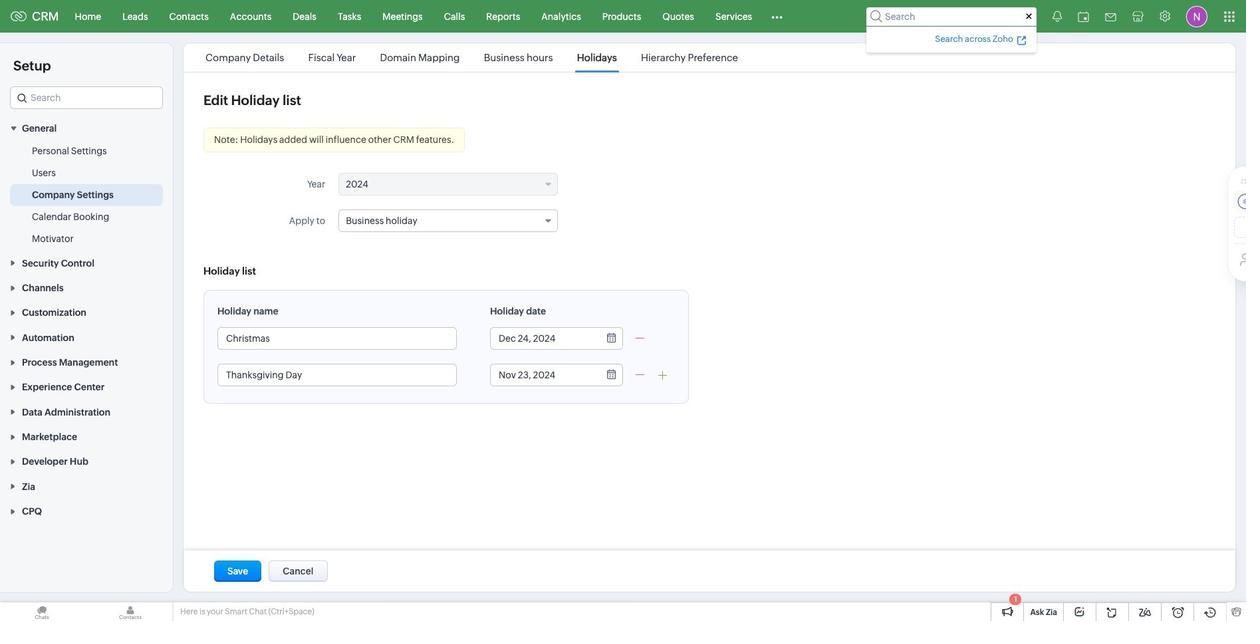 Task type: vqa. For each thing, say whether or not it's contained in the screenshot.
third the In from the bottom
no



Task type: describe. For each thing, give the bounding box(es) containing it.
create menu element
[[1012, 0, 1045, 32]]

MMM d, yyyy text field
[[491, 328, 597, 349]]

profile image
[[1186, 6, 1208, 27]]



Task type: locate. For each thing, give the bounding box(es) containing it.
chats image
[[0, 602, 84, 621]]

holiday name text field for mmm d, yyyy text field at left bottom
[[218, 364, 456, 386]]

contacts image
[[88, 602, 172, 621]]

cell
[[647, 495, 665, 513]]

mails element
[[1097, 1, 1124, 32]]

0 vertical spatial holiday name text field
[[218, 328, 456, 349]]

list
[[194, 43, 750, 72]]

Holiday name text field
[[218, 328, 456, 349], [218, 364, 456, 386]]

profile element
[[1178, 0, 1216, 32]]

MMM d, yyyy text field
[[491, 364, 597, 386]]

2 holiday name text field from the top
[[218, 364, 456, 386]]

grid
[[647, 495, 665, 513]]

1 holiday name text field from the top
[[218, 328, 456, 349]]

1 vertical spatial holiday name text field
[[218, 364, 456, 386]]

create menu image
[[1020, 8, 1037, 24]]

mails image
[[1105, 13, 1116, 21]]

holiday name text field for mmm d, yyyy text box
[[218, 328, 456, 349]]

row
[[647, 495, 665, 513]]

region
[[0, 141, 173, 250]]



